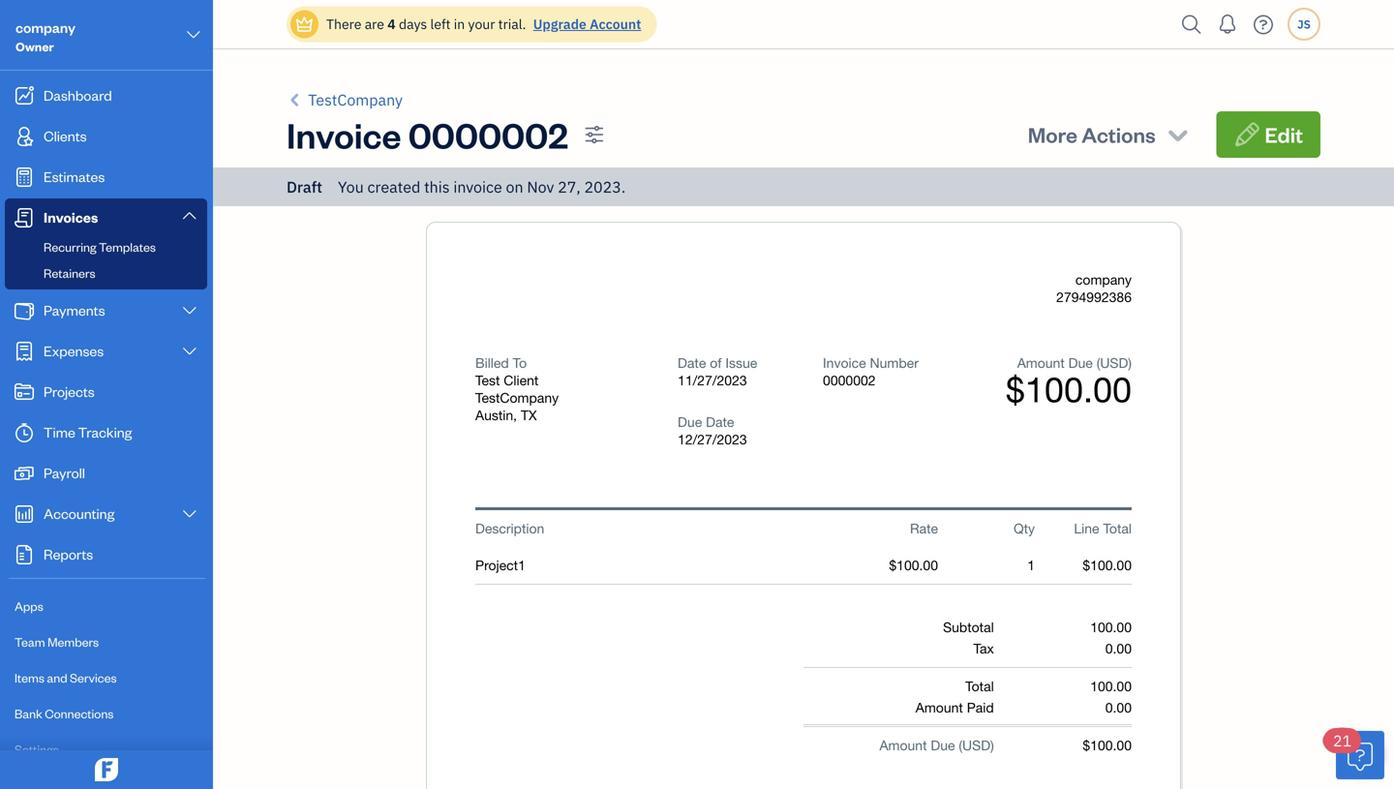 Task type: vqa. For each thing, say whether or not it's contained in the screenshot.
eighth 0%
no



Task type: locate. For each thing, give the bounding box(es) containing it.
usd
[[1101, 355, 1129, 371], [963, 738, 991, 753]]

usd down 2794992386
[[1101, 355, 1129, 371]]

100.00
[[1091, 619, 1132, 635], [1091, 678, 1132, 694]]

invoice left number
[[823, 355, 866, 371]]

invoice inside invoice number 0000002
[[823, 355, 866, 371]]

payment image
[[13, 301, 36, 321]]

items
[[15, 670, 44, 686]]

1 vertical spatial total
[[966, 678, 994, 694]]

chevron large down image inside 'expenses' link
[[181, 344, 199, 359]]

services
[[70, 670, 117, 686]]

1 vertical spatial due
[[678, 414, 702, 430]]

invoice up you
[[287, 111, 401, 157]]

)
[[1129, 355, 1132, 371], [991, 738, 994, 753]]

( for amount due ( usd )
[[959, 738, 963, 753]]

due inside amount due ( usd ) $100.00
[[1069, 355, 1093, 371]]

amount inside amount due ( usd ) $100.00
[[1018, 355, 1065, 371]]

bank
[[15, 706, 42, 722]]

2023.
[[584, 177, 626, 197]]

created
[[368, 177, 421, 197]]

1 vertical spatial date
[[706, 414, 735, 430]]

time tracking
[[44, 423, 132, 441]]

nov
[[527, 177, 554, 197]]

chevron large down image
[[181, 208, 199, 223], [181, 303, 199, 319], [181, 507, 199, 522]]

chevron large down image down payroll link
[[181, 507, 199, 522]]

due up 12/27/2023
[[678, 414, 702, 430]]

owner
[[15, 38, 54, 54]]

0 horizontal spatial total
[[966, 678, 994, 694]]

due down 2794992386
[[1069, 355, 1093, 371]]

1 vertical spatial )
[[991, 738, 994, 753]]

items and services
[[15, 670, 117, 686]]

estimate image
[[13, 168, 36, 187]]

edit
[[1265, 121, 1304, 148]]

company inside company 2794992386
[[1076, 272, 1132, 288]]

invoice for invoice number 0000002
[[823, 355, 866, 371]]

projects link
[[5, 373, 207, 412]]

due down total amount paid
[[931, 738, 955, 753]]

chevron large down image inside payments link
[[181, 303, 199, 319]]

1 horizontal spatial )
[[1129, 355, 1132, 371]]

0 vertical spatial chevron large down image
[[185, 23, 202, 46]]

0 vertical spatial usd
[[1101, 355, 1129, 371]]

21 button
[[1324, 728, 1385, 780]]

date of issue 11/27/2023
[[678, 355, 758, 388]]

0 vertical spatial company
[[15, 18, 76, 36]]

client image
[[13, 127, 36, 146]]

2 vertical spatial amount
[[880, 738, 927, 753]]

1 vertical spatial 0000002
[[823, 372, 876, 388]]

more actions button
[[1011, 111, 1209, 158]]

0 vertical spatial 100.00
[[1091, 619, 1132, 635]]

testcompany inside testcompany button
[[308, 90, 403, 110]]

invoice
[[287, 111, 401, 157], [823, 355, 866, 371]]

line total
[[1074, 521, 1132, 537]]

0 vertical spatial testcompany
[[308, 90, 403, 110]]

0 horizontal spatial )
[[991, 738, 994, 753]]

1 horizontal spatial 0000002
[[823, 372, 876, 388]]

1 vertical spatial 0.00
[[1106, 700, 1132, 716]]

total up the paid at the right bottom
[[966, 678, 994, 694]]

company inside the main element
[[15, 18, 76, 36]]

more
[[1028, 121, 1078, 148]]

payroll link
[[5, 454, 207, 493]]

1 vertical spatial 100.00
[[1091, 678, 1132, 694]]

and
[[47, 670, 67, 686]]

amount down total amount paid
[[880, 738, 927, 753]]

0 vertical spatial due
[[1069, 355, 1093, 371]]

100.00 for subtotal
[[1091, 619, 1132, 635]]

recurring templates link
[[9, 235, 203, 259]]

0 horizontal spatial 0000002
[[408, 111, 568, 157]]

$100.00
[[1006, 369, 1132, 410], [889, 557, 938, 573], [1083, 557, 1132, 573], [1083, 738, 1132, 753]]

qty
[[1014, 521, 1035, 537]]

chevron large down image inside invoices link
[[181, 208, 199, 223]]

team members link
[[5, 626, 207, 660]]

0 horizontal spatial due
[[678, 414, 702, 430]]

0 horizontal spatial (
[[959, 738, 963, 753]]

0 vertical spatial )
[[1129, 355, 1132, 371]]

2 100.00 from the top
[[1091, 678, 1132, 694]]

description
[[476, 521, 545, 537]]

on
[[506, 177, 524, 197]]

chevron large down image
[[185, 23, 202, 46], [181, 344, 199, 359]]

1 horizontal spatial usd
[[1101, 355, 1129, 371]]

project image
[[13, 383, 36, 402]]

0 horizontal spatial invoice
[[287, 111, 401, 157]]

bank connections
[[15, 706, 114, 722]]

dashboard
[[44, 86, 112, 104]]

27,
[[558, 177, 581, 197]]

0 vertical spatial total
[[1104, 521, 1132, 537]]

0 horizontal spatial company
[[15, 18, 76, 36]]

2 0.00 from the top
[[1106, 700, 1132, 716]]

1 vertical spatial 100.00 0.00
[[1091, 678, 1132, 716]]

1 vertical spatial usd
[[963, 738, 991, 753]]

0 horizontal spatial usd
[[963, 738, 991, 753]]

1 horizontal spatial invoice
[[823, 355, 866, 371]]

invoices link
[[5, 199, 207, 235]]

21
[[1334, 731, 1352, 751]]

11/27/2023
[[678, 372, 747, 388]]

company 2794992386
[[1057, 272, 1132, 305]]

) for amount due ( usd )
[[991, 738, 994, 753]]

100.00 for total
[[1091, 678, 1132, 694]]

) down the paid at the right bottom
[[991, 738, 994, 753]]

) for amount due ( usd ) $100.00
[[1129, 355, 1132, 371]]

left
[[431, 15, 451, 33]]

there are 4 days left in your trial. upgrade account
[[326, 15, 642, 33]]

due
[[1069, 355, 1093, 371], [678, 414, 702, 430], [931, 738, 955, 753]]

1 horizontal spatial company
[[1076, 272, 1132, 288]]

expense image
[[13, 342, 36, 361]]

1 vertical spatial company
[[1076, 272, 1132, 288]]

1 100.00 from the top
[[1091, 619, 1132, 635]]

0 vertical spatial chevron large down image
[[181, 208, 199, 223]]

usd inside amount due ( usd ) $100.00
[[1101, 355, 1129, 371]]

( inside amount due ( usd ) $100.00
[[1097, 355, 1101, 371]]

company up 2794992386
[[1076, 272, 1132, 288]]

2 vertical spatial due
[[931, 738, 955, 753]]

2 100.00 0.00 from the top
[[1091, 678, 1132, 716]]

date inside date of issue 11/27/2023
[[678, 355, 706, 371]]

testcompany down client
[[476, 390, 559, 406]]

0000002 down number
[[823, 372, 876, 388]]

issue
[[726, 355, 758, 371]]

total
[[1104, 521, 1132, 537], [966, 678, 994, 694]]

total inside total amount paid
[[966, 678, 994, 694]]

1 vertical spatial chevron large down image
[[181, 303, 199, 319]]

) inside amount due ( usd ) $100.00
[[1129, 355, 1132, 371]]

1 100.00 0.00 from the top
[[1091, 619, 1132, 657]]

0000002 up you created this invoice on nov 27, 2023.
[[408, 111, 568, 157]]

2 vertical spatial chevron large down image
[[181, 507, 199, 522]]

0 vertical spatial (
[[1097, 355, 1101, 371]]

1 vertical spatial chevron large down image
[[181, 344, 199, 359]]

amount
[[1018, 355, 1065, 371], [916, 700, 963, 716], [880, 738, 927, 753]]

js
[[1298, 16, 1311, 32]]

( down 2794992386
[[1097, 355, 1101, 371]]

100.00 0.00
[[1091, 619, 1132, 657], [1091, 678, 1132, 716]]

company
[[15, 18, 76, 36], [1076, 272, 1132, 288]]

chevron large down image down retainers link
[[181, 303, 199, 319]]

company up owner
[[15, 18, 76, 36]]

0 vertical spatial amount
[[1018, 355, 1065, 371]]

there
[[326, 15, 362, 33]]

estimates
[[44, 167, 105, 185]]

company for company 2794992386
[[1076, 272, 1132, 288]]

2 horizontal spatial due
[[1069, 355, 1093, 371]]

0 vertical spatial invoice
[[287, 111, 401, 157]]

payroll
[[44, 463, 85, 482]]

1 chevron large down image from the top
[[181, 208, 199, 223]]

billed to test client testcompany austin, tx
[[476, 355, 559, 423]]

amount up amount due ( usd )
[[916, 700, 963, 716]]

date up 12/27/2023
[[706, 414, 735, 430]]

total right the line
[[1104, 521, 1132, 537]]

0 vertical spatial date
[[678, 355, 706, 371]]

0 vertical spatial 100.00 0.00
[[1091, 619, 1132, 657]]

1 0.00 from the top
[[1106, 641, 1132, 657]]

0 vertical spatial 0.00
[[1106, 641, 1132, 657]]

amount down 2794992386
[[1018, 355, 1065, 371]]

subtotal tax
[[943, 619, 994, 657]]

1 horizontal spatial due
[[931, 738, 955, 753]]

amount for amount due ( usd )
[[880, 738, 927, 753]]

2 chevron large down image from the top
[[181, 303, 199, 319]]

chevron large down image for accounting
[[181, 507, 199, 522]]

items and services link
[[5, 661, 207, 695]]

1 horizontal spatial (
[[1097, 355, 1101, 371]]

main element
[[0, 0, 261, 789]]

date left of
[[678, 355, 706, 371]]

apps link
[[5, 590, 207, 624]]

usd down the paid at the right bottom
[[963, 738, 991, 753]]

) down 2794992386
[[1129, 355, 1132, 371]]

1 vertical spatial invoice
[[823, 355, 866, 371]]

of
[[710, 355, 722, 371]]

testcompany right chevronleft image
[[308, 90, 403, 110]]

money image
[[13, 464, 36, 483]]

in
[[454, 15, 465, 33]]

more actions
[[1028, 121, 1156, 148]]

1 horizontal spatial testcompany
[[476, 390, 559, 406]]

0.00
[[1106, 641, 1132, 657], [1106, 700, 1132, 716]]

chevron large down image up recurring templates link at the top left of the page
[[181, 208, 199, 223]]

due for amount due ( usd ) $100.00
[[1069, 355, 1093, 371]]

this
[[424, 177, 450, 197]]

0000002
[[408, 111, 568, 157], [823, 372, 876, 388]]

trial.
[[498, 15, 526, 33]]

0 horizontal spatial testcompany
[[308, 90, 403, 110]]

1 vertical spatial (
[[959, 738, 963, 753]]

( down total amount paid
[[959, 738, 963, 753]]

bank connections link
[[5, 697, 207, 731]]

client
[[504, 372, 539, 388]]

3 chevron large down image from the top
[[181, 507, 199, 522]]

(
[[1097, 355, 1101, 371], [959, 738, 963, 753]]

1 vertical spatial amount
[[916, 700, 963, 716]]

resource center badge image
[[1337, 731, 1385, 780]]

paid
[[967, 700, 994, 716]]

retainers link
[[9, 261, 203, 285]]



Task type: describe. For each thing, give the bounding box(es) containing it.
1 vertical spatial testcompany
[[476, 390, 559, 406]]

accounting
[[44, 504, 115, 523]]

settings link
[[5, 733, 207, 767]]

austin,
[[476, 407, 517, 423]]

apps
[[15, 598, 43, 614]]

chevronleft image
[[287, 88, 305, 111]]

js button
[[1288, 8, 1321, 41]]

usd for amount due ( usd ) $100.00
[[1101, 355, 1129, 371]]

invoice
[[454, 177, 502, 197]]

tracking
[[78, 423, 132, 441]]

chart image
[[13, 505, 36, 524]]

line
[[1074, 521, 1100, 537]]

4
[[388, 15, 396, 33]]

days
[[399, 15, 427, 33]]

team members
[[15, 634, 99, 650]]

100.00 0.00 for subtotal
[[1091, 619, 1132, 657]]

0000002 inside invoice number 0000002
[[823, 372, 876, 388]]

due for amount due ( usd )
[[931, 738, 955, 753]]

search image
[[1177, 10, 1208, 39]]

settings for this invoice image
[[584, 125, 605, 145]]

you created this invoice on nov 27, 2023.
[[338, 177, 626, 197]]

tax
[[974, 641, 994, 657]]

due date 12/27/2023
[[678, 414, 747, 447]]

amount for amount due ( usd ) $100.00
[[1018, 355, 1065, 371]]

pencil image
[[1234, 121, 1261, 148]]

reports
[[44, 545, 93, 563]]

invoice number 0000002
[[823, 355, 919, 388]]

invoices
[[44, 208, 98, 226]]

payments link
[[5, 292, 207, 330]]

chevrondown image
[[1165, 121, 1192, 148]]

subtotal
[[943, 619, 994, 635]]

chevron large down image for payments
[[181, 303, 199, 319]]

due inside "due date 12/27/2023"
[[678, 414, 702, 430]]

dashboard image
[[13, 86, 36, 106]]

0.00 for tax
[[1106, 641, 1132, 657]]

payments
[[44, 301, 105, 319]]

testcompany button
[[287, 88, 403, 111]]

project1
[[476, 557, 526, 573]]

reports link
[[5, 536, 207, 574]]

report image
[[13, 545, 36, 565]]

upgrade account link
[[530, 15, 642, 33]]

invoice for invoice 0000002
[[287, 111, 401, 157]]

your
[[468, 15, 495, 33]]

timer image
[[13, 423, 36, 443]]

dashboard link
[[5, 77, 207, 115]]

account
[[590, 15, 642, 33]]

amount due ( usd ) $100.00
[[1006, 355, 1132, 410]]

clients
[[44, 126, 87, 145]]

you
[[338, 177, 364, 197]]

members
[[48, 634, 99, 650]]

date inside "due date 12/27/2023"
[[706, 414, 735, 430]]

expenses
[[44, 341, 104, 360]]

clients link
[[5, 117, 207, 156]]

accounting link
[[5, 495, 207, 534]]

12/27/2023
[[678, 431, 747, 447]]

time
[[44, 423, 75, 441]]

100.00 0.00 for total
[[1091, 678, 1132, 716]]

rate
[[910, 521, 938, 537]]

upgrade
[[533, 15, 587, 33]]

invoice image
[[13, 208, 36, 228]]

1 horizontal spatial total
[[1104, 521, 1132, 537]]

total amount paid
[[916, 678, 994, 716]]

recurring templates
[[44, 239, 156, 255]]

billed
[[476, 355, 509, 371]]

actions
[[1082, 121, 1156, 148]]

company owner
[[15, 18, 76, 54]]

projects
[[44, 382, 95, 400]]

expenses link
[[5, 332, 207, 371]]

chevron large down image for invoices
[[181, 208, 199, 223]]

connections
[[45, 706, 114, 722]]

retainers
[[44, 265, 95, 281]]

invoice 0000002
[[287, 111, 568, 157]]

usd for amount due ( usd )
[[963, 738, 991, 753]]

number
[[870, 355, 919, 371]]

templates
[[99, 239, 156, 255]]

0.00 for amount paid
[[1106, 700, 1132, 716]]

estimates link
[[5, 158, 207, 197]]

freshbooks image
[[91, 758, 122, 782]]

company for company owner
[[15, 18, 76, 36]]

2794992386
[[1057, 289, 1132, 305]]

team
[[15, 634, 45, 650]]

time tracking link
[[5, 414, 207, 452]]

( for amount due ( usd ) $100.00
[[1097, 355, 1101, 371]]

tx
[[521, 407, 537, 423]]

0 vertical spatial 0000002
[[408, 111, 568, 157]]

go to help image
[[1248, 10, 1279, 39]]

1
[[1028, 557, 1035, 573]]

edit link
[[1217, 111, 1321, 158]]

recurring
[[44, 239, 96, 255]]

amount inside total amount paid
[[916, 700, 963, 716]]

notifications image
[[1213, 5, 1244, 44]]

settings
[[15, 741, 59, 757]]

to
[[513, 355, 527, 371]]

are
[[365, 15, 384, 33]]

test
[[476, 372, 500, 388]]

crown image
[[294, 14, 315, 34]]

amount due ( usd )
[[880, 738, 994, 753]]



